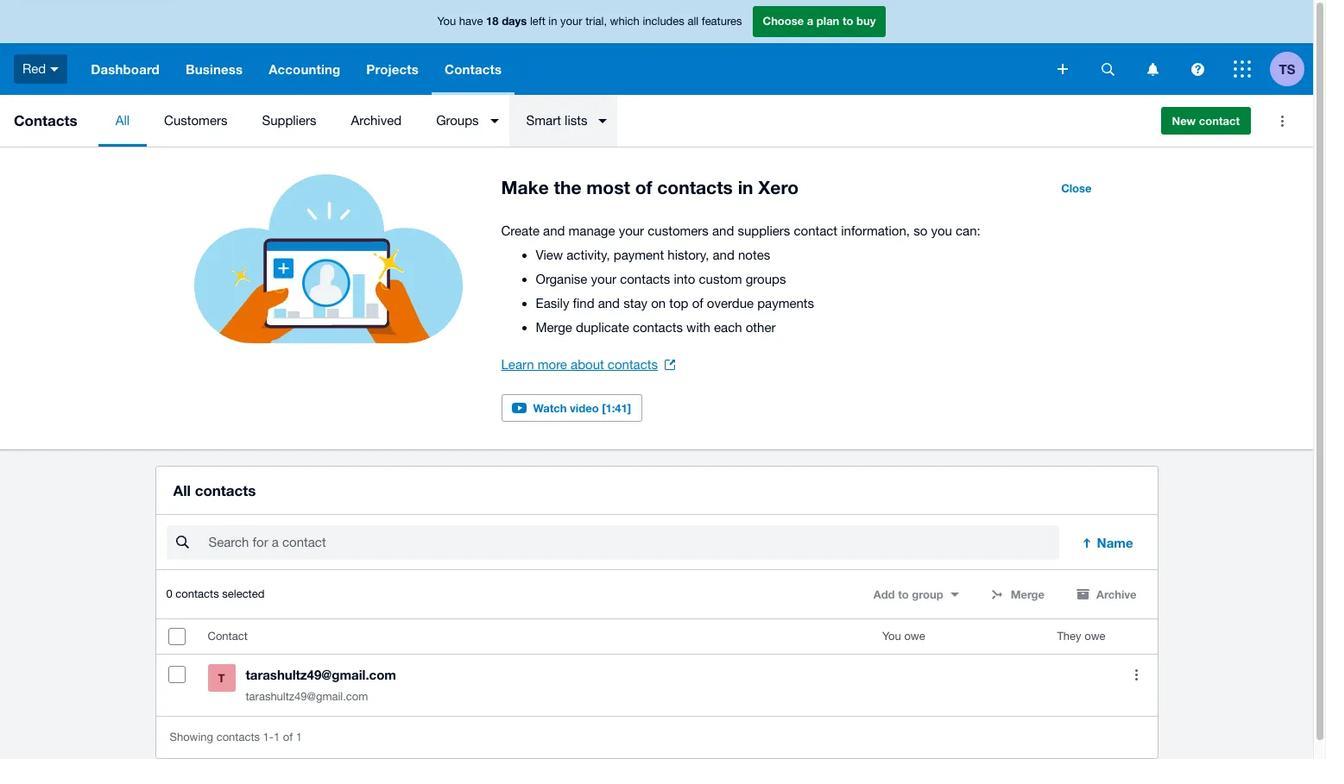 Task type: vqa. For each thing, say whether or not it's contained in the screenshot.
the in
yes



Task type: describe. For each thing, give the bounding box(es) containing it.
they owe
[[1057, 631, 1106, 644]]

find
[[573, 296, 595, 311]]

learn more about contacts link
[[501, 353, 675, 377]]

0 horizontal spatial to
[[843, 14, 854, 28]]

2 svg image from the left
[[1147, 63, 1159, 76]]

customers
[[648, 224, 709, 238]]

new contact
[[1172, 114, 1240, 128]]

1 horizontal spatial of
[[635, 177, 652, 199]]

suppliers
[[262, 113, 317, 128]]

a
[[807, 14, 814, 28]]

0 contacts selected
[[166, 588, 265, 601]]

includes
[[643, 15, 685, 28]]

1 1 from the left
[[274, 732, 280, 745]]

view
[[536, 248, 563, 263]]

xero
[[759, 177, 799, 199]]

you owe
[[883, 631, 926, 644]]

name
[[1097, 536, 1133, 551]]

stay
[[624, 296, 648, 311]]

video
[[570, 402, 599, 415]]

showing contacts 1-1 of 1
[[170, 732, 302, 745]]

history,
[[668, 248, 709, 263]]

banner containing ts
[[0, 0, 1314, 95]]

tarashultz49@gmail.com inside tarashultz49@gmail.com tarashultz49@gmail.com
[[246, 691, 368, 704]]

owe for you owe
[[905, 631, 926, 644]]

learn
[[501, 358, 534, 372]]

they
[[1057, 631, 1082, 644]]

more row options button
[[1120, 658, 1154, 693]]

customers
[[164, 113, 228, 128]]

name button
[[1070, 526, 1147, 561]]

Search for a contact field
[[207, 527, 1059, 560]]

showing
[[170, 732, 213, 745]]

trial,
[[586, 15, 607, 28]]

organise your contacts into custom groups
[[536, 272, 786, 287]]

2 horizontal spatial your
[[619, 224, 644, 238]]

which
[[610, 15, 640, 28]]

buy
[[857, 14, 876, 28]]

new contact button
[[1161, 107, 1251, 135]]

so
[[914, 224, 928, 238]]

you
[[931, 224, 952, 238]]

actions menu image
[[1265, 104, 1300, 138]]

make
[[501, 177, 549, 199]]

lists
[[565, 113, 588, 128]]

learn more about contacts
[[501, 358, 658, 372]]

smart lists
[[526, 113, 588, 128]]

merge for merge duplicate contacts with each other
[[536, 320, 572, 335]]

archive
[[1097, 588, 1137, 602]]

all for all
[[115, 113, 130, 128]]

customers button
[[147, 95, 245, 147]]

have
[[459, 15, 483, 28]]

add
[[874, 588, 895, 602]]

more row options image
[[1136, 670, 1138, 681]]

information,
[[841, 224, 910, 238]]

contact inside button
[[1199, 114, 1240, 128]]

selected
[[222, 588, 265, 601]]

more
[[538, 358, 567, 372]]

ts button
[[1270, 43, 1314, 95]]

make the most of contacts in xero
[[501, 177, 799, 199]]

other
[[746, 320, 776, 335]]

1 tarashultz49@gmail.com from the top
[[246, 668, 396, 683]]

menu containing all
[[98, 95, 1147, 147]]

add to group button
[[863, 581, 970, 609]]

plan
[[817, 14, 840, 28]]

[1:41]
[[602, 402, 631, 415]]

smart lists button
[[509, 95, 618, 147]]

2 horizontal spatial of
[[692, 296, 704, 311]]

your inside you have 18 days left in your trial, which includes all features
[[561, 15, 583, 28]]

with
[[687, 320, 711, 335]]

business button
[[173, 43, 256, 95]]

all
[[688, 15, 699, 28]]

contact list table element
[[156, 620, 1158, 717]]

suppliers button
[[245, 95, 334, 147]]

you have 18 days left in your trial, which includes all features
[[437, 14, 742, 28]]

features
[[702, 15, 742, 28]]

archived button
[[334, 95, 419, 147]]

1 svg image from the left
[[1102, 63, 1114, 76]]

owe for they owe
[[1085, 631, 1106, 644]]

into
[[674, 272, 696, 287]]

0 horizontal spatial contacts
[[14, 111, 77, 130]]

organise
[[536, 272, 588, 287]]

accounting
[[269, 61, 341, 77]]



Task type: locate. For each thing, give the bounding box(es) containing it.
all contacts
[[173, 482, 256, 500]]

0 horizontal spatial contact
[[794, 224, 838, 238]]

payment
[[614, 248, 664, 263]]

watch video [1:41] button
[[501, 395, 643, 422]]

add to group
[[874, 588, 944, 602]]

in
[[549, 15, 557, 28], [738, 177, 754, 199]]

of
[[635, 177, 652, 199], [692, 296, 704, 311], [283, 732, 293, 745]]

0 horizontal spatial svg image
[[1102, 63, 1114, 76]]

to right add
[[898, 588, 909, 602]]

and
[[543, 224, 565, 238], [712, 224, 734, 238], [713, 248, 735, 263], [598, 296, 620, 311]]

svg image
[[1102, 63, 1114, 76], [1147, 63, 1159, 76]]

1 vertical spatial you
[[883, 631, 901, 644]]

1 horizontal spatial in
[[738, 177, 754, 199]]

0
[[166, 588, 172, 601]]

svg image
[[1234, 60, 1251, 78], [1191, 63, 1204, 76], [1058, 64, 1068, 74], [50, 67, 59, 71]]

smart
[[526, 113, 561, 128]]

merge duplicate contacts with each other
[[536, 320, 776, 335]]

0 vertical spatial all
[[115, 113, 130, 128]]

1
[[274, 732, 280, 745], [296, 732, 302, 745]]

0 horizontal spatial 1
[[274, 732, 280, 745]]

and up view
[[543, 224, 565, 238]]

contact
[[208, 631, 248, 644]]

the
[[554, 177, 582, 199]]

1 down tarashultz49@gmail.com tarashultz49@gmail.com at bottom left
[[274, 732, 280, 745]]

payments
[[758, 296, 814, 311]]

in for left
[[549, 15, 557, 28]]

1 horizontal spatial you
[[883, 631, 901, 644]]

all button
[[98, 95, 147, 147]]

you left have
[[437, 15, 456, 28]]

dashboard link
[[78, 43, 173, 95]]

1-
[[263, 732, 274, 745]]

1 vertical spatial contacts
[[14, 111, 77, 130]]

of right top
[[692, 296, 704, 311]]

0 horizontal spatial in
[[549, 15, 557, 28]]

left
[[530, 15, 546, 28]]

projects button
[[353, 43, 432, 95]]

top
[[669, 296, 689, 311]]

you for you owe
[[883, 631, 901, 644]]

of right most
[[635, 177, 652, 199]]

easily find and stay on top of overdue payments
[[536, 296, 814, 311]]

all for all contacts
[[173, 482, 191, 500]]

watch
[[533, 402, 567, 415]]

contact right suppliers
[[794, 224, 838, 238]]

0 horizontal spatial owe
[[905, 631, 926, 644]]

18
[[486, 14, 499, 28]]

in for contacts
[[738, 177, 754, 199]]

owe down add to group popup button
[[905, 631, 926, 644]]

in right left
[[549, 15, 557, 28]]

create
[[501, 224, 540, 238]]

activity,
[[567, 248, 610, 263]]

smart lists menu item
[[509, 95, 618, 147]]

1 horizontal spatial all
[[173, 482, 191, 500]]

on
[[651, 296, 666, 311]]

1 horizontal spatial contacts
[[445, 61, 502, 77]]

owe right 'they' on the bottom right of page
[[1085, 631, 1106, 644]]

in inside you have 18 days left in your trial, which includes all features
[[549, 15, 557, 28]]

2 vertical spatial of
[[283, 732, 293, 745]]

duplicate
[[576, 320, 629, 335]]

archive button
[[1066, 581, 1147, 609]]

1 vertical spatial contact
[[794, 224, 838, 238]]

to
[[843, 14, 854, 28], [898, 588, 909, 602]]

custom
[[699, 272, 742, 287]]

ts
[[1279, 61, 1296, 76]]

archived
[[351, 113, 402, 128]]

0 vertical spatial of
[[635, 177, 652, 199]]

and up custom
[[713, 248, 735, 263]]

1 vertical spatial your
[[619, 224, 644, 238]]

1 horizontal spatial merge
[[1011, 588, 1045, 602]]

1 vertical spatial in
[[738, 177, 754, 199]]

groups
[[746, 272, 786, 287]]

tarashultz49@gmail.com
[[246, 668, 396, 683], [246, 691, 368, 704]]

merge for merge
[[1011, 588, 1045, 602]]

1 vertical spatial all
[[173, 482, 191, 500]]

and up duplicate
[[598, 296, 620, 311]]

close
[[1061, 181, 1092, 195]]

close button
[[1051, 174, 1102, 202]]

to inside popup button
[[898, 588, 909, 602]]

new
[[1172, 114, 1196, 128]]

you down add
[[883, 631, 901, 644]]

red
[[22, 61, 46, 76]]

your left trial,
[[561, 15, 583, 28]]

2 vertical spatial your
[[591, 272, 617, 287]]

0 horizontal spatial merge
[[536, 320, 572, 335]]

0 vertical spatial to
[[843, 14, 854, 28]]

contacts
[[657, 177, 733, 199], [620, 272, 670, 287], [633, 320, 683, 335], [608, 358, 658, 372], [195, 482, 256, 500], [176, 588, 219, 601], [216, 732, 260, 745]]

1 vertical spatial merge
[[1011, 588, 1045, 602]]

1 vertical spatial of
[[692, 296, 704, 311]]

1 vertical spatial to
[[898, 588, 909, 602]]

1 right 1-
[[296, 732, 302, 745]]

0 vertical spatial contact
[[1199, 114, 1240, 128]]

your up "payment"
[[619, 224, 644, 238]]

easily
[[536, 296, 569, 311]]

manage
[[569, 224, 615, 238]]

you inside you have 18 days left in your trial, which includes all features
[[437, 15, 456, 28]]

you inside contact list table element
[[883, 631, 901, 644]]

suppliers
[[738, 224, 790, 238]]

1 horizontal spatial your
[[591, 272, 617, 287]]

1 horizontal spatial to
[[898, 588, 909, 602]]

2 tarashultz49@gmail.com from the top
[[246, 691, 368, 704]]

red button
[[0, 43, 78, 95]]

contacts
[[445, 61, 502, 77], [14, 111, 77, 130]]

groups button
[[419, 95, 509, 147]]

overdue
[[707, 296, 754, 311]]

0 vertical spatial your
[[561, 15, 583, 28]]

merge left archive button
[[1011, 588, 1045, 602]]

group
[[912, 588, 944, 602]]

0 vertical spatial contacts
[[445, 61, 502, 77]]

contact right new
[[1199, 114, 1240, 128]]

business
[[186, 61, 243, 77]]

days
[[502, 14, 527, 28]]

view activity, payment history, and notes
[[536, 248, 771, 263]]

dashboard
[[91, 61, 160, 77]]

0 vertical spatial tarashultz49@gmail.com
[[246, 668, 396, 683]]

all
[[115, 113, 130, 128], [173, 482, 191, 500]]

all inside button
[[115, 113, 130, 128]]

merge button
[[980, 581, 1055, 609]]

merge
[[536, 320, 572, 335], [1011, 588, 1045, 602]]

owe
[[905, 631, 926, 644], [1085, 631, 1106, 644]]

0 horizontal spatial you
[[437, 15, 456, 28]]

contacts down have
[[445, 61, 502, 77]]

1 horizontal spatial owe
[[1085, 631, 1106, 644]]

your down "activity,"
[[591, 272, 617, 287]]

t
[[218, 672, 225, 686]]

0 vertical spatial merge
[[536, 320, 572, 335]]

notes
[[738, 248, 771, 263]]

1 vertical spatial tarashultz49@gmail.com
[[246, 691, 368, 704]]

banner
[[0, 0, 1314, 95]]

of right 1-
[[283, 732, 293, 745]]

watch video [1:41]
[[533, 402, 631, 415]]

about
[[571, 358, 604, 372]]

to left buy
[[843, 14, 854, 28]]

1 horizontal spatial svg image
[[1147, 63, 1159, 76]]

choose
[[763, 14, 804, 28]]

groups
[[436, 113, 479, 128]]

merge down easily
[[536, 320, 572, 335]]

in left xero
[[738, 177, 754, 199]]

and left suppliers
[[712, 224, 734, 238]]

0 horizontal spatial all
[[115, 113, 130, 128]]

can:
[[956, 224, 981, 238]]

you for you have 18 days left in your trial, which includes all features
[[437, 15, 456, 28]]

merge inside button
[[1011, 588, 1045, 602]]

2 owe from the left
[[1085, 631, 1106, 644]]

contacts down red popup button
[[14, 111, 77, 130]]

1 owe from the left
[[905, 631, 926, 644]]

tarashultz49@gmail.com tarashultz49@gmail.com
[[246, 668, 396, 704]]

choose a plan to buy
[[763, 14, 876, 28]]

menu
[[98, 95, 1147, 147]]

svg image inside red popup button
[[50, 67, 59, 71]]

0 vertical spatial in
[[549, 15, 557, 28]]

contacts inside dropdown button
[[445, 61, 502, 77]]

0 vertical spatial you
[[437, 15, 456, 28]]

0 horizontal spatial of
[[283, 732, 293, 745]]

1 horizontal spatial 1
[[296, 732, 302, 745]]

your
[[561, 15, 583, 28], [619, 224, 644, 238], [591, 272, 617, 287]]

1 horizontal spatial contact
[[1199, 114, 1240, 128]]

2 1 from the left
[[296, 732, 302, 745]]

most
[[587, 177, 630, 199]]

0 horizontal spatial your
[[561, 15, 583, 28]]



